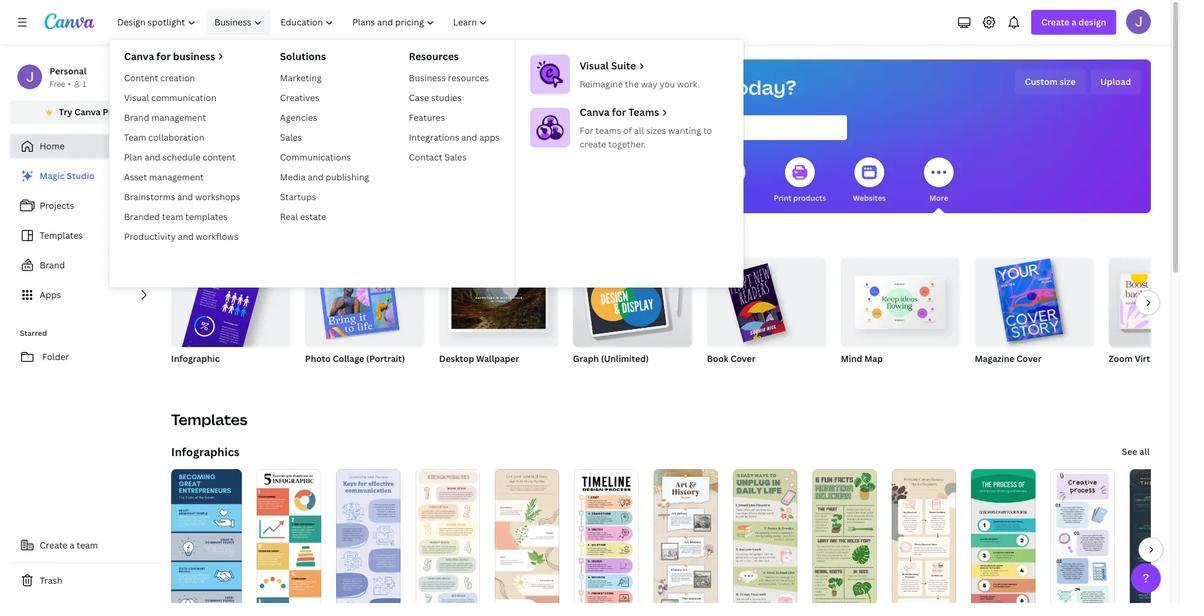 Task type: locate. For each thing, give the bounding box(es) containing it.
1 horizontal spatial design
[[1079, 16, 1107, 28]]

1 horizontal spatial try
[[171, 233, 188, 248]]

resources
[[409, 50, 459, 63]]

reimagine
[[580, 78, 623, 90]]

3 × from the left
[[988, 369, 991, 380]]

visual up reimagine
[[580, 59, 609, 73]]

business inside menu
[[409, 72, 446, 84]]

create inside dropdown button
[[1042, 16, 1070, 28]]

0 horizontal spatial px
[[215, 369, 223, 380]]

0 horizontal spatial brand
[[40, 259, 65, 271]]

px inside book cover 1410 × 2250 px
[[751, 369, 760, 380]]

a inside dropdown button
[[1072, 16, 1077, 28]]

management for asset management
[[149, 171, 204, 183]]

visual for visual suite
[[580, 59, 609, 73]]

for
[[156, 50, 171, 63], [612, 105, 626, 119]]

book cover group
[[707, 253, 826, 381]]

visual communication link
[[119, 88, 245, 108]]

projects link
[[10, 194, 161, 218]]

0 horizontal spatial all
[[634, 125, 644, 136]]

0 horizontal spatial try
[[59, 106, 72, 118]]

sales down integrations and apps link
[[445, 151, 467, 163]]

0 horizontal spatial visual
[[124, 92, 149, 104]]

0 horizontal spatial cover
[[731, 353, 756, 365]]

1 vertical spatial team
[[77, 540, 98, 551]]

0 vertical spatial team
[[162, 211, 183, 223]]

print products
[[774, 193, 826, 203]]

a up trash link
[[70, 540, 74, 551]]

mind map group
[[841, 253, 960, 381]]

brand inside the business menu
[[124, 112, 149, 123]]

1 horizontal spatial cover
[[1017, 353, 1042, 365]]

cover for magazine cover
[[1017, 353, 1042, 365]]

1 px from the left
[[215, 369, 223, 380]]

creatives
[[280, 92, 319, 104]]

1 horizontal spatial you
[[660, 78, 675, 90]]

media and publishing link
[[275, 167, 374, 187]]

desktop wallpaper group
[[439, 258, 558, 381]]

media and publishing
[[280, 171, 369, 183]]

a for design
[[1072, 16, 1077, 28]]

try something new
[[171, 233, 274, 248]]

1 vertical spatial design
[[659, 74, 723, 100]]

canva left pro
[[74, 106, 101, 118]]

workflows
[[196, 231, 238, 243]]

0 vertical spatial business
[[214, 16, 251, 28]]

0 horizontal spatial for
[[156, 50, 171, 63]]

design right "way"
[[659, 74, 723, 100]]

apps link
[[10, 283, 161, 308]]

create up the trash
[[40, 540, 68, 551]]

mind
[[841, 353, 863, 365]]

you right "way"
[[660, 78, 675, 90]]

graph (unlimited) group
[[573, 258, 692, 381]]

business resources
[[409, 72, 489, 84]]

1 horizontal spatial px
[[751, 369, 760, 380]]

list
[[10, 164, 161, 308]]

management for brand management
[[151, 112, 206, 123]]

None search field
[[475, 115, 847, 140]]

2 × from the left
[[726, 369, 730, 380]]

try for try canva pro
[[59, 106, 72, 118]]

0 horizontal spatial team
[[77, 540, 98, 551]]

sales down the agencies
[[280, 131, 302, 143]]

productivity
[[124, 231, 176, 243]]

2 cover from the left
[[1017, 353, 1042, 365]]

and left apps on the left of page
[[462, 131, 477, 143]]

jacob simon image
[[1126, 9, 1151, 34]]

try inside button
[[59, 106, 72, 118]]

× inside book cover 1410 × 2250 px
[[726, 369, 730, 380]]

templates down projects
[[40, 229, 83, 241]]

0 horizontal spatial create
[[40, 540, 68, 551]]

0 horizontal spatial business
[[214, 16, 251, 28]]

× inside magazine cover 8.5 × 11 in
[[988, 369, 991, 380]]

communications
[[280, 151, 351, 163]]

magic studio link
[[10, 164, 161, 189]]

×
[[188, 369, 191, 380], [726, 369, 730, 380], [988, 369, 991, 380]]

for up content creation
[[156, 50, 171, 63]]

try down branded team templates link
[[171, 233, 188, 248]]

for for business
[[156, 50, 171, 63]]

0 vertical spatial brand
[[124, 112, 149, 123]]

infographics link
[[171, 445, 239, 460]]

team inside button
[[77, 540, 98, 551]]

magic studio
[[40, 170, 95, 182]]

0 vertical spatial create
[[1042, 16, 1070, 28]]

try for try something new
[[171, 233, 188, 248]]

team up trash link
[[77, 540, 98, 551]]

1 horizontal spatial create
[[1042, 16, 1070, 28]]

1 horizontal spatial brand
[[124, 112, 149, 123]]

1 vertical spatial business
[[409, 72, 446, 84]]

1 vertical spatial visual
[[124, 92, 149, 104]]

see
[[1122, 446, 1138, 458]]

visual communication
[[124, 92, 217, 104]]

0 vertical spatial for
[[156, 50, 171, 63]]

magazine cover group
[[975, 253, 1094, 381]]

asset management
[[124, 171, 204, 183]]

design left jacob simon image
[[1079, 16, 1107, 28]]

graph
[[573, 353, 599, 365]]

and for apps
[[462, 131, 477, 143]]

whiteboards button
[[499, 149, 545, 213]]

zoom
[[1109, 353, 1133, 365]]

× right 800
[[188, 369, 191, 380]]

2 horizontal spatial canva
[[580, 105, 610, 119]]

try down •
[[59, 106, 72, 118]]

0 horizontal spatial design
[[659, 74, 723, 100]]

1 vertical spatial all
[[1140, 446, 1150, 458]]

(portrait)
[[366, 353, 405, 365]]

team up the productivity and workflows
[[162, 211, 183, 223]]

0 vertical spatial all
[[634, 125, 644, 136]]

1 horizontal spatial ×
[[726, 369, 730, 380]]

create
[[580, 138, 606, 150]]

px right 2000
[[215, 369, 223, 380]]

0 horizontal spatial a
[[70, 540, 74, 551]]

content
[[203, 151, 236, 163]]

bac
[[1165, 353, 1180, 365]]

design
[[1079, 16, 1107, 28], [659, 74, 723, 100]]

1 horizontal spatial for
[[612, 105, 626, 119]]

reimagine the way you work.
[[580, 78, 700, 90]]

2 horizontal spatial ×
[[988, 369, 991, 380]]

px right 2250
[[751, 369, 760, 380]]

group for graph (unlimited)
[[573, 258, 692, 347]]

1 horizontal spatial canva
[[124, 50, 154, 63]]

a
[[1072, 16, 1077, 28], [70, 540, 74, 551]]

1 horizontal spatial team
[[162, 211, 183, 223]]

visual inside "link"
[[124, 92, 149, 104]]

800
[[171, 369, 186, 380]]

features link
[[404, 108, 505, 128]]

× left the 11
[[988, 369, 991, 380]]

group for mind map
[[841, 253, 960, 347]]

management
[[151, 112, 206, 123], [149, 171, 204, 183]]

for
[[580, 125, 593, 136]]

canva for business
[[124, 50, 215, 63]]

× inside infographic 800 × 2000 px
[[188, 369, 191, 380]]

print products button
[[774, 149, 826, 213]]

you down suite
[[618, 74, 655, 100]]

brand inside list
[[40, 259, 65, 271]]

for up of
[[612, 105, 626, 119]]

business for business
[[214, 16, 251, 28]]

cover inside magazine cover 8.5 × 11 in
[[1017, 353, 1042, 365]]

sales link
[[275, 128, 374, 148]]

infographics
[[171, 445, 239, 460]]

and for publishing
[[308, 171, 324, 183]]

you inside the business menu
[[660, 78, 675, 90]]

business inside popup button
[[214, 16, 251, 28]]

team inside the business menu
[[162, 211, 183, 223]]

× right 1410
[[726, 369, 730, 380]]

all
[[634, 125, 644, 136], [1140, 446, 1150, 458]]

you
[[618, 74, 655, 100], [660, 78, 675, 90]]

2 px from the left
[[751, 369, 760, 380]]

business up 'case studies'
[[409, 72, 446, 84]]

and down communications
[[308, 171, 324, 183]]

1 vertical spatial management
[[149, 171, 204, 183]]

templates up infographics link
[[171, 409, 248, 430]]

create
[[1042, 16, 1070, 28], [40, 540, 68, 551]]

infographic 800 × 2000 px
[[171, 353, 223, 380]]

1 vertical spatial sales
[[445, 151, 467, 163]]

0 vertical spatial a
[[1072, 16, 1077, 28]]

all inside for teams of all sizes wanting to create together.
[[634, 125, 644, 136]]

and right the plan
[[145, 151, 160, 163]]

1 horizontal spatial sales
[[445, 151, 467, 163]]

workshops
[[195, 191, 240, 203]]

0 horizontal spatial sales
[[280, 131, 302, 143]]

canva up content
[[124, 50, 154, 63]]

content creation link
[[119, 68, 245, 88]]

(unlimited)
[[601, 353, 649, 365]]

cover right the magazine
[[1017, 353, 1042, 365]]

branded team templates link
[[119, 207, 245, 227]]

something
[[191, 233, 249, 248]]

top level navigation element
[[109, 10, 744, 288]]

marketing link
[[275, 68, 374, 88]]

0 vertical spatial sales
[[280, 131, 302, 143]]

a inside button
[[70, 540, 74, 551]]

1 vertical spatial try
[[171, 233, 188, 248]]

plan and schedule content
[[124, 151, 236, 163]]

management down plan and schedule content
[[149, 171, 204, 183]]

photo collage (portrait)
[[305, 353, 405, 365]]

1 horizontal spatial visual
[[580, 59, 609, 73]]

group
[[170, 249, 290, 407], [707, 253, 826, 347], [841, 253, 960, 347], [975, 253, 1094, 347], [305, 258, 424, 347], [439, 258, 558, 347], [573, 258, 692, 347], [1109, 258, 1180, 347]]

more
[[930, 193, 948, 203]]

suite
[[611, 59, 636, 73]]

0 vertical spatial try
[[59, 106, 72, 118]]

and down asset management link
[[177, 191, 193, 203]]

0 horizontal spatial you
[[618, 74, 655, 100]]

1 vertical spatial brand
[[40, 259, 65, 271]]

a up "size"
[[1072, 16, 1077, 28]]

1 horizontal spatial a
[[1072, 16, 1077, 28]]

brainstorms and workshops link
[[119, 187, 245, 207]]

plan and schedule content link
[[119, 148, 245, 167]]

magazine
[[975, 353, 1015, 365]]

0 vertical spatial templates
[[40, 229, 83, 241]]

1 × from the left
[[188, 369, 191, 380]]

0 vertical spatial design
[[1079, 16, 1107, 28]]

1 vertical spatial for
[[612, 105, 626, 119]]

and down branded team templates link
[[178, 231, 194, 243]]

all right of
[[634, 125, 644, 136]]

0 horizontal spatial templates
[[40, 229, 83, 241]]

1 vertical spatial create
[[40, 540, 68, 551]]

visual down content
[[124, 92, 149, 104]]

1 vertical spatial templates
[[171, 409, 248, 430]]

1 horizontal spatial business
[[409, 72, 446, 84]]

try
[[59, 106, 72, 118], [171, 233, 188, 248]]

group for desktop wallpaper
[[439, 258, 558, 347]]

contact sales
[[409, 151, 467, 163]]

canva for business link
[[124, 50, 240, 63]]

brand up the team on the left top
[[124, 112, 149, 123]]

management down visual communication "link"
[[151, 112, 206, 123]]

create up custom size
[[1042, 16, 1070, 28]]

brand up apps
[[40, 259, 65, 271]]

0 horizontal spatial ×
[[188, 369, 191, 380]]

for for teams
[[612, 105, 626, 119]]

0 vertical spatial visual
[[580, 59, 609, 73]]

home
[[40, 140, 65, 152]]

cover up 2250
[[731, 353, 756, 365]]

productivity and workflows link
[[119, 227, 245, 247]]

a for team
[[70, 540, 74, 551]]

11
[[993, 369, 1001, 380]]

websites button
[[853, 149, 886, 213]]

1 vertical spatial a
[[70, 540, 74, 551]]

all right the see
[[1140, 446, 1150, 458]]

create inside button
[[40, 540, 68, 551]]

1 cover from the left
[[731, 353, 756, 365]]

collaboration
[[148, 131, 204, 143]]

0 vertical spatial management
[[151, 112, 206, 123]]

and for workshops
[[177, 191, 193, 203]]

canva up for
[[580, 105, 610, 119]]

business button
[[207, 10, 270, 35]]

business up business
[[214, 16, 251, 28]]

0 horizontal spatial canva
[[74, 106, 101, 118]]

integrations
[[409, 131, 459, 143]]

projects
[[40, 200, 74, 212]]

cover inside book cover 1410 × 2250 px
[[731, 353, 756, 365]]

list containing magic studio
[[10, 164, 161, 308]]



Task type: describe. For each thing, give the bounding box(es) containing it.
group for magazine cover
[[975, 253, 1094, 347]]

pro
[[103, 106, 117, 118]]

create a team button
[[10, 533, 161, 558]]

visual suite
[[580, 59, 636, 73]]

business menu
[[109, 40, 744, 288]]

business for business resources
[[409, 72, 446, 84]]

way
[[641, 78, 658, 90]]

visual for visual communication
[[124, 92, 149, 104]]

more button
[[924, 149, 954, 213]]

whiteboards
[[499, 193, 545, 203]]

•
[[68, 79, 71, 89]]

collage
[[333, 353, 364, 365]]

productivity and workflows
[[124, 231, 238, 243]]

asset management link
[[119, 167, 245, 187]]

integrations and apps link
[[404, 128, 505, 148]]

1 horizontal spatial all
[[1140, 446, 1150, 458]]

case
[[409, 92, 429, 104]]

group for zoom virtual bac
[[1109, 258, 1180, 347]]

group for photo collage (portrait)
[[305, 258, 424, 347]]

canva inside button
[[74, 106, 101, 118]]

the
[[625, 78, 639, 90]]

content
[[124, 72, 158, 84]]

content creation
[[124, 72, 195, 84]]

products
[[793, 193, 826, 203]]

will
[[582, 74, 614, 100]]

book
[[707, 353, 729, 365]]

contact
[[409, 151, 443, 163]]

wanting
[[668, 125, 701, 136]]

create for create a team
[[40, 540, 68, 551]]

8.5
[[975, 369, 986, 380]]

creation
[[160, 72, 195, 84]]

map
[[865, 353, 883, 365]]

marketing
[[280, 72, 322, 84]]

canva for teams
[[580, 105, 659, 119]]

agencies link
[[275, 108, 374, 128]]

folder link
[[10, 345, 161, 370]]

websites
[[853, 193, 886, 203]]

2000
[[193, 369, 213, 380]]

to
[[703, 125, 712, 136]]

free
[[50, 79, 65, 89]]

canva for canva for teams
[[580, 105, 610, 119]]

see all link
[[1121, 440, 1151, 465]]

create a design button
[[1032, 10, 1116, 35]]

desktop wallpaper
[[439, 353, 519, 365]]

group for book cover
[[707, 253, 826, 347]]

zoom virtual background group
[[1109, 258, 1180, 381]]

in
[[1003, 369, 1009, 380]]

videos button
[[716, 149, 746, 213]]

teams
[[629, 105, 659, 119]]

media
[[280, 171, 306, 183]]

group for infographic
[[170, 249, 290, 407]]

mind map
[[841, 353, 883, 365]]

publishing
[[326, 171, 369, 183]]

personal
[[50, 65, 86, 77]]

virtual
[[1135, 353, 1163, 365]]

contact sales link
[[404, 148, 505, 167]]

startups link
[[275, 187, 374, 207]]

creatives link
[[275, 88, 374, 108]]

800 × 2000 px button
[[171, 368, 236, 381]]

folder
[[42, 351, 69, 363]]

communication
[[151, 92, 217, 104]]

business
[[173, 50, 215, 63]]

desktop
[[439, 353, 474, 365]]

magazine cover 8.5 × 11 in
[[975, 353, 1042, 380]]

1 horizontal spatial templates
[[171, 409, 248, 430]]

agencies
[[280, 112, 317, 123]]

canva for canva for business
[[124, 50, 154, 63]]

cover for book cover
[[731, 353, 756, 365]]

home link
[[10, 134, 161, 159]]

plan
[[124, 151, 142, 163]]

magic
[[40, 170, 65, 182]]

try canva pro button
[[10, 100, 161, 124]]

trash
[[40, 575, 62, 587]]

design inside dropdown button
[[1079, 16, 1107, 28]]

branded team templates
[[124, 211, 228, 223]]

× for magazine cover
[[988, 369, 991, 380]]

brand for brand management
[[124, 112, 149, 123]]

px inside infographic 800 × 2000 px
[[215, 369, 223, 380]]

for teams of all sizes wanting to create together.
[[580, 125, 712, 150]]

and for schedule
[[145, 151, 160, 163]]

trash link
[[10, 569, 161, 594]]

brand management link
[[119, 108, 245, 128]]

and for workflows
[[178, 231, 194, 243]]

features
[[409, 112, 445, 123]]

1
[[82, 79, 86, 89]]

infographic group
[[170, 249, 290, 407]]

today?
[[727, 74, 797, 100]]

try canva pro
[[59, 106, 117, 118]]

team collaboration
[[124, 131, 204, 143]]

team
[[124, 131, 146, 143]]

brand link
[[10, 253, 161, 278]]

zoom virtual bac
[[1109, 353, 1180, 365]]

branded
[[124, 211, 160, 223]]

brand for brand
[[40, 259, 65, 271]]

photo collage (portrait) group
[[305, 258, 424, 381]]

graph (unlimited)
[[573, 353, 649, 365]]

templates
[[185, 211, 228, 223]]

wallpaper
[[476, 353, 519, 365]]

× for book cover
[[726, 369, 730, 380]]

templates inside list
[[40, 229, 83, 241]]

real estate link
[[275, 207, 374, 227]]

folder button
[[10, 345, 161, 370]]

sizes
[[646, 125, 666, 136]]

schedule
[[163, 151, 200, 163]]

of
[[623, 125, 632, 136]]

create a team
[[40, 540, 98, 551]]

Search search field
[[500, 116, 822, 140]]

apps
[[40, 289, 61, 301]]

create for create a design
[[1042, 16, 1070, 28]]



Task type: vqa. For each thing, say whether or not it's contained in the screenshot.
UNTITLED DESIGN list
no



